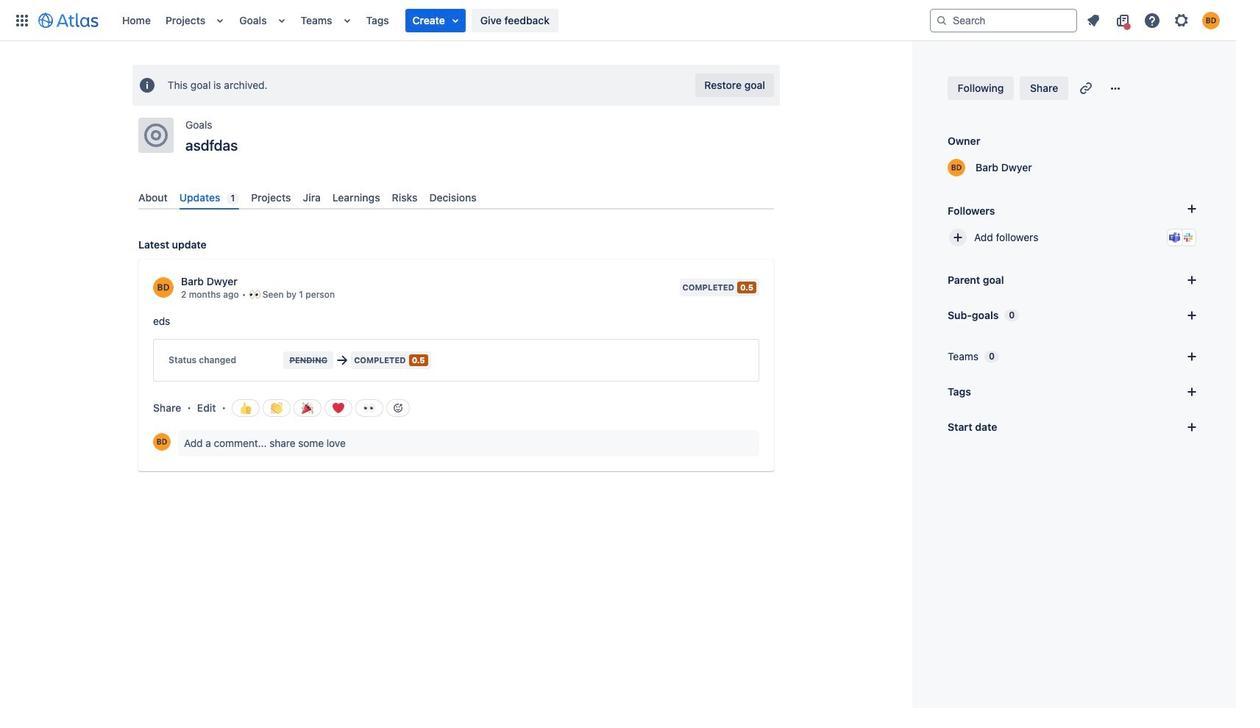 Task type: vqa. For each thing, say whether or not it's contained in the screenshot.
actions IMAGE
no



Task type: describe. For each thing, give the bounding box(es) containing it.
slack logo showing nan channels are connected to this goal image
[[1183, 232, 1195, 244]]

info image
[[138, 77, 156, 94]]

notifications image
[[1085, 11, 1103, 29]]

:heart: image
[[333, 403, 345, 415]]

:tada: image
[[302, 403, 314, 415]]

top element
[[9, 0, 931, 41]]

changed to image
[[334, 352, 351, 370]]

add follower image
[[950, 229, 967, 247]]

search image
[[936, 14, 948, 26]]

add reaction image
[[392, 403, 404, 415]]

add a follower image
[[1184, 200, 1201, 218]]

more icon image
[[1107, 80, 1125, 97]]

switch to... image
[[13, 11, 31, 29]]

help image
[[1144, 11, 1162, 29]]

2 more information about this user image from the top
[[153, 434, 171, 451]]

add team image
[[1184, 348, 1201, 366]]



Task type: locate. For each thing, give the bounding box(es) containing it.
goal icon image
[[144, 124, 168, 147]]

1 vertical spatial more information about this user image
[[153, 434, 171, 451]]

:heart: image
[[333, 403, 345, 415]]

:eyes: image
[[364, 403, 376, 415], [364, 403, 376, 415]]

0 vertical spatial more information about this user image
[[153, 278, 174, 298]]

Search field
[[931, 8, 1078, 32]]

set start date image
[[1184, 419, 1201, 437]]

list item inside list
[[405, 8, 466, 32]]

add tag image
[[1184, 384, 1201, 401]]

list
[[115, 0, 931, 41], [1081, 8, 1228, 32]]

1 horizontal spatial list
[[1081, 8, 1228, 32]]

msteams logo showing  channels are connected to this goal image
[[1170, 232, 1182, 244]]

:clap: image
[[271, 403, 283, 415], [271, 403, 283, 415]]

list item
[[405, 8, 466, 32]]

0 horizontal spatial list
[[115, 0, 931, 41]]

account image
[[1203, 11, 1221, 29]]

:thumbsup: image
[[240, 403, 252, 415], [240, 403, 252, 415]]

more information about this user image
[[153, 278, 174, 298], [153, 434, 171, 451]]

settings image
[[1173, 11, 1191, 29]]

tab list
[[133, 186, 780, 210]]

1 more information about this user image from the top
[[153, 278, 174, 298]]

:tada: image
[[302, 403, 314, 415]]

banner
[[0, 0, 1237, 41]]

None search field
[[931, 8, 1078, 32]]



